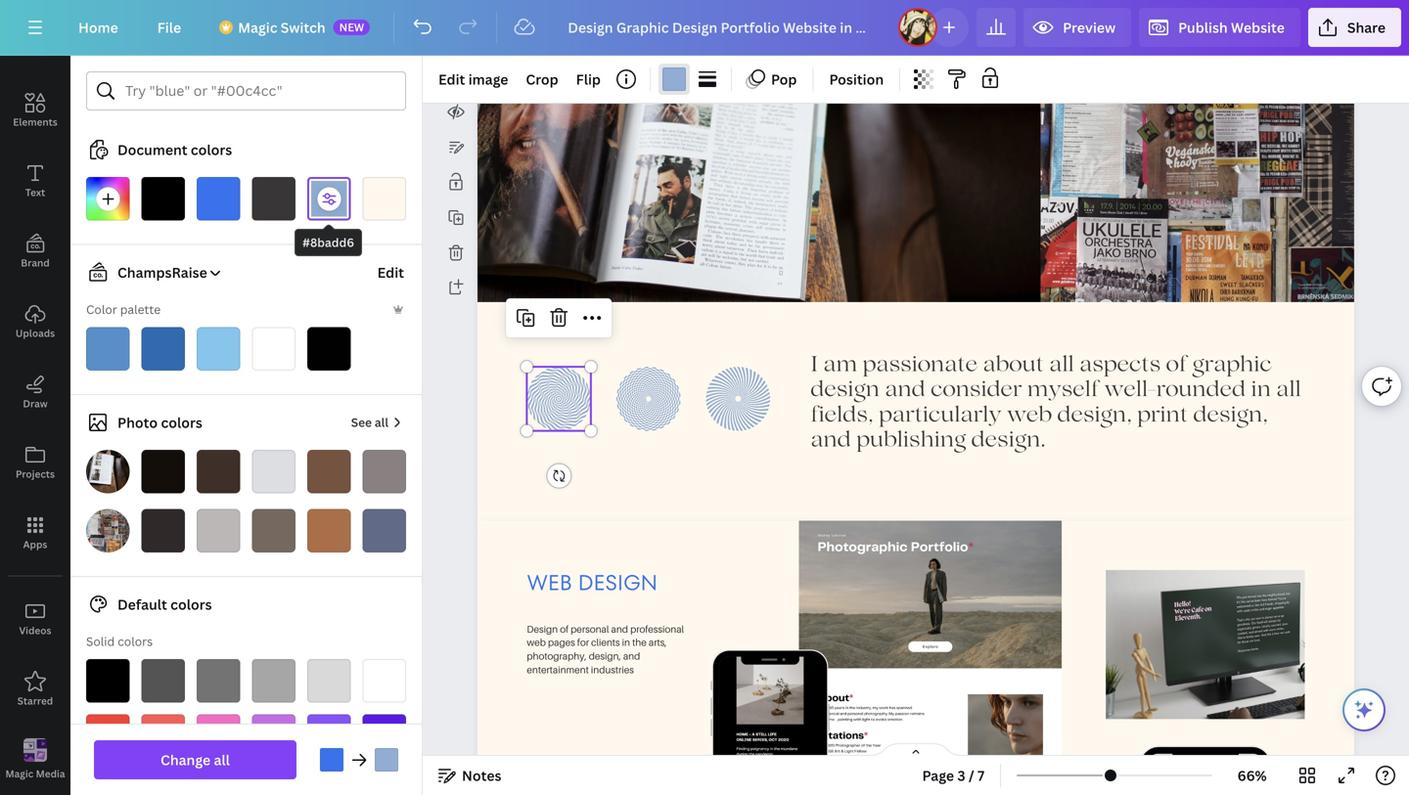 Task type: describe. For each thing, give the bounding box(es) containing it.
#393636 image
[[252, 177, 296, 221]]

well-
[[1105, 381, 1157, 402]]

66% button
[[1221, 760, 1284, 792]]

uploads
[[16, 327, 55, 340]]

magic for magic media
[[5, 768, 34, 781]]

0 horizontal spatial design
[[578, 568, 658, 598]]

crop button
[[518, 64, 566, 95]]

gray #a6a6a6 image
[[252, 660, 296, 703]]

gray #737373 image
[[197, 660, 240, 703]]

pop
[[771, 70, 797, 89]]

media
[[36, 768, 65, 781]]

and down passionate
[[885, 381, 926, 402]]

dark gray #545454 image
[[141, 660, 185, 703]]

see all button
[[349, 403, 406, 442]]

colors for solid colors
[[118, 634, 153, 650]]

fields,
[[811, 406, 874, 427]]

#166bb5 image
[[141, 327, 185, 371]]

website
[[1231, 18, 1285, 37]]

starred button
[[0, 655, 70, 725]]

edit for edit image
[[438, 70, 465, 89]]

position
[[829, 70, 884, 89]]

see
[[351, 414, 372, 431]]

text button
[[0, 146, 70, 216]]

position button
[[822, 64, 892, 95]]

page 3 / 7 button
[[915, 760, 992, 792]]

change
[[161, 751, 211, 770]]

publish
[[1178, 18, 1228, 37]]

and down the at the left bottom
[[623, 650, 640, 662]]

Design title text field
[[552, 8, 891, 47]]

publish website button
[[1139, 8, 1301, 47]]

color palette
[[86, 301, 161, 318]]

magic media button
[[0, 725, 70, 796]]

web inside i am passionate about all aspects of graphic design and consider myself well-rounded in all fields, particularly web design, print design, and publishing design.
[[1007, 406, 1052, 427]]

white #ffffff image
[[363, 660, 406, 703]]

of inside design of personal and professional web pages for clients in the arts, photography, design, and entertainment industries
[[560, 623, 569, 635]]

print
[[1138, 406, 1188, 427]]

#150d09 image
[[141, 450, 185, 494]]

#8b8081 image
[[363, 450, 406, 494]]

coral red #ff5757 image
[[141, 715, 185, 759]]

default
[[117, 596, 167, 614]]

in inside i am passionate about all aspects of graphic design and consider myself well-rounded in all fields, particularly web design, print design, and publishing design.
[[1251, 381, 1271, 402]]

66%
[[1238, 767, 1267, 785]]

entertainment
[[527, 664, 589, 676]]

design, inside design of personal and professional web pages for clients in the arts, photography, design, and entertainment industries
[[589, 650, 621, 662]]

#4890cd image
[[86, 327, 130, 371]]

arts,
[[649, 637, 667, 649]]

dark turquoise #0097b2 image
[[86, 770, 130, 796]]

2 horizontal spatial design,
[[1194, 406, 1268, 427]]

#000000 image
[[141, 177, 185, 221]]

see all
[[351, 414, 389, 431]]

photo colors
[[117, 414, 202, 432]]

photo
[[117, 414, 158, 432]]

design.
[[972, 431, 1046, 452]]

turquoise blue #5ce1e6 image
[[197, 770, 240, 796]]

/
[[969, 767, 975, 785]]

document colors
[[117, 140, 232, 159]]

brand
[[21, 256, 50, 270]]

the
[[632, 637, 647, 649]]

file button
[[142, 8, 197, 47]]

crop
[[526, 70, 559, 89]]

magic switch
[[238, 18, 326, 37]]

colors for default colors
[[170, 596, 212, 614]]

3
[[958, 767, 966, 785]]

draw
[[23, 397, 48, 411]]

edit image button
[[431, 64, 516, 95]]

default colors
[[117, 596, 212, 614]]

pages
[[548, 637, 575, 649]]

consider
[[931, 381, 1022, 402]]

new
[[339, 20, 364, 34]]

brand button
[[0, 216, 70, 287]]

#166bb5 image
[[141, 327, 185, 371]]

page 3 / 7
[[922, 767, 985, 785]]

videos button
[[0, 584, 70, 655]]

black #000000 image
[[86, 660, 130, 703]]

palette
[[120, 301, 161, 318]]

all right rounded
[[1277, 381, 1301, 402]]

Try "blue" or "#00c4cc" search field
[[125, 72, 393, 110]]

elements
[[13, 115, 57, 129]]

magic for magic switch
[[238, 18, 277, 37]]

elements button
[[0, 75, 70, 146]]

champsraise
[[117, 263, 207, 282]]

design button
[[0, 5, 70, 75]]

canva assistant image
[[1353, 699, 1376, 722]]

photography,
[[527, 650, 587, 662]]

flip button
[[568, 64, 609, 95]]

cobalt blue #004aad image
[[363, 770, 406, 796]]

main menu bar
[[0, 0, 1409, 56]]

page
[[922, 767, 954, 785]]

1 horizontal spatial #8badd6 image
[[663, 68, 686, 91]]

design inside i am passionate about all aspects of graphic design and consider myself well-rounded in all fields, particularly web design, print design, and publishing design.
[[811, 381, 880, 402]]

solid colors
[[86, 634, 153, 650]]

#150d09 image
[[141, 450, 185, 494]]

videos
[[19, 624, 51, 638]]

#393636 image
[[252, 177, 296, 221]]

notes button
[[431, 760, 509, 792]]

edit for edit
[[377, 263, 404, 282]]

black #000000 image
[[86, 660, 130, 703]]

change all button
[[94, 741, 297, 780]]

#5e6b89 image
[[363, 509, 406, 553]]

particularly
[[879, 406, 1002, 427]]



Task type: locate. For each thing, give the bounding box(es) containing it.
champsraise button
[[78, 261, 223, 284]]

magic left media
[[5, 768, 34, 781]]

1 vertical spatial web
[[527, 568, 572, 598]]

uploads button
[[0, 287, 70, 357]]

side panel tab list
[[0, 5, 70, 796]]

design up pages
[[527, 623, 558, 635]]

#8badd6
[[302, 234, 354, 251]]

flip
[[576, 70, 601, 89]]

#8badd6 image
[[663, 68, 686, 91], [307, 177, 351, 221], [307, 177, 351, 221], [375, 749, 398, 772]]

industries
[[591, 664, 634, 676]]

1 horizontal spatial design
[[527, 623, 558, 635]]

#5e6b89 image
[[363, 509, 406, 553]]

#8badd6 image
[[663, 68, 686, 91], [375, 749, 398, 772]]

design for design of personal and professional web pages for clients in the arts, photography, design, and entertainment industries
[[527, 623, 558, 635]]

design, down clients
[[589, 650, 621, 662]]

gray #737373 image
[[197, 660, 240, 703]]

#dbdee2 image
[[252, 450, 296, 494], [252, 450, 296, 494]]

design inside design of personal and professional web pages for clients in the arts, photography, design, and entertainment industries
[[527, 623, 558, 635]]

share
[[1348, 18, 1386, 37]]

#75c6ef image
[[197, 327, 240, 371], [197, 327, 240, 371]]

light gray #d9d9d9 image
[[307, 660, 351, 703], [307, 660, 351, 703]]

0 vertical spatial design
[[19, 45, 51, 58]]

edit inside popup button
[[438, 70, 465, 89]]

0 vertical spatial in
[[1251, 381, 1271, 402]]

#8b8081 image
[[363, 450, 406, 494]]

#010101 image
[[307, 327, 351, 371], [307, 327, 351, 371]]

all up myself
[[1049, 355, 1074, 377]]

edit inside button
[[377, 263, 404, 282]]

1 horizontal spatial magic
[[238, 18, 277, 37]]

colors for document colors
[[191, 140, 232, 159]]

#b26c42 image
[[307, 509, 351, 553], [307, 509, 351, 553]]

pop button
[[740, 64, 805, 95]]

web
[[1007, 406, 1052, 427], [527, 568, 572, 598], [527, 637, 546, 649]]

magenta #cb6ce6 image
[[252, 715, 296, 759]]

purple #8c52ff image
[[307, 715, 351, 759], [307, 715, 351, 759]]

share button
[[1308, 8, 1402, 47]]

1 vertical spatial edit
[[377, 263, 404, 282]]

file
[[157, 18, 181, 37]]

1 vertical spatial of
[[560, 623, 569, 635]]

1 horizontal spatial in
[[1251, 381, 1271, 402]]

1 horizontal spatial edit
[[438, 70, 465, 89]]

of inside i am passionate about all aspects of graphic design and consider myself well-rounded in all fields, particularly web design, print design, and publishing design.
[[1166, 355, 1187, 377]]

2 vertical spatial web
[[527, 637, 546, 649]]

apps button
[[0, 498, 70, 569]]

web up 'photography,'
[[527, 637, 546, 649]]

preview
[[1063, 18, 1116, 37]]

about
[[983, 355, 1044, 377]]

dark turquoise #0097b2 image
[[86, 770, 130, 796]]

0 horizontal spatial #8badd6 image
[[375, 749, 398, 772]]

magic inside main menu bar
[[238, 18, 277, 37]]

colors right default
[[170, 596, 212, 614]]

draw button
[[0, 357, 70, 428]]

#000000 image
[[141, 177, 185, 221]]

design for design
[[19, 45, 51, 58]]

0 vertical spatial #8badd6 image
[[663, 68, 686, 91]]

magic inside button
[[5, 768, 34, 781]]

pink #ff66c4 image
[[197, 715, 240, 759], [197, 715, 240, 759]]

web inside design of personal and professional web pages for clients in the arts, photography, design, and entertainment industries
[[527, 637, 546, 649]]

#8badd6 image down white #ffffff image
[[375, 749, 398, 772]]

apps
[[23, 538, 47, 552]]

magic
[[238, 18, 277, 37], [5, 768, 34, 781]]

for
[[577, 637, 589, 649]]

and up clients
[[611, 623, 628, 635]]

bright red #ff3131 image
[[86, 715, 130, 759], [86, 715, 130, 759]]

all
[[1049, 355, 1074, 377], [1277, 381, 1301, 402], [375, 414, 389, 431], [214, 751, 230, 770]]

of
[[1166, 355, 1187, 377], [560, 623, 569, 635]]

colors for photo colors
[[161, 414, 202, 432]]

1 vertical spatial design
[[578, 568, 658, 598]]

of up pages
[[560, 623, 569, 635]]

graphic
[[1193, 355, 1272, 377]]

#79523d image
[[307, 450, 351, 494], [307, 450, 351, 494]]

rounded
[[1157, 381, 1246, 402]]

1 horizontal spatial design
[[811, 381, 880, 402]]

0 vertical spatial design
[[811, 381, 880, 402]]

1 vertical spatial #8badd6 image
[[375, 749, 398, 772]]

colors
[[191, 140, 232, 159], [161, 414, 202, 432], [170, 596, 212, 614], [118, 634, 153, 650]]

cobalt blue #004aad image
[[363, 770, 406, 796]]

#bcb7b6 image
[[197, 509, 240, 553], [197, 509, 240, 553]]

preview button
[[1024, 8, 1132, 47]]

in inside design of personal and professional web pages for clients in the arts, photography, design, and entertainment industries
[[622, 637, 630, 649]]

switch
[[281, 18, 326, 37]]

in
[[1251, 381, 1271, 402], [622, 637, 630, 649]]

0 vertical spatial edit
[[438, 70, 465, 89]]

add a new color image
[[86, 177, 130, 221], [86, 177, 130, 221]]

color
[[86, 301, 117, 318]]

#ffffff image
[[252, 327, 296, 371], [252, 327, 296, 371]]

all right see
[[375, 414, 389, 431]]

royal blue #5271ff image
[[307, 770, 351, 796], [307, 770, 351, 796]]

personal
[[571, 623, 609, 635]]

and
[[885, 381, 926, 402], [811, 431, 851, 452], [611, 623, 628, 635], [623, 650, 640, 662]]

#78685e image
[[252, 509, 296, 553]]

design, down rounded
[[1194, 406, 1268, 427]]

publishing
[[857, 431, 966, 452]]

0 vertical spatial web
[[1007, 406, 1052, 427]]

design
[[19, 45, 51, 58], [527, 623, 558, 635]]

design of personal and professional web pages for clients in the arts, photography, design, and entertainment industries
[[527, 623, 684, 676]]

light blue #38b6ff image
[[252, 770, 296, 796]]

design up elements button
[[19, 45, 51, 58]]

edit
[[438, 70, 465, 89], [377, 263, 404, 282]]

gray #a6a6a6 image
[[252, 660, 296, 703]]

colors right the photo
[[161, 414, 202, 432]]

web design
[[527, 568, 658, 598]]

#412f28 image
[[197, 450, 240, 494], [197, 450, 240, 494]]

#8badd6 image down main menu bar
[[663, 68, 686, 91]]

design, down myself
[[1057, 406, 1132, 427]]

turquoise blue #5ce1e6 image
[[197, 770, 240, 796]]

7
[[978, 767, 985, 785]]

edit image
[[438, 70, 508, 89]]

web up design.
[[1007, 406, 1052, 427]]

design up fields,
[[811, 381, 880, 402]]

aqua blue #0cc0df image
[[141, 770, 185, 796], [141, 770, 185, 796]]

change all
[[161, 751, 230, 770]]

image
[[469, 70, 508, 89]]

0 horizontal spatial edit
[[377, 263, 404, 282]]

passionate
[[863, 355, 978, 377]]

professional
[[630, 623, 684, 635]]

0 vertical spatial magic
[[238, 18, 277, 37]]

#312828 image
[[141, 509, 185, 553], [141, 509, 185, 553]]

i am passionate about all aspects of graphic design and consider myself well-rounded in all fields, particularly web design, print design, and publishing design.
[[811, 355, 1301, 452]]

projects button
[[0, 428, 70, 498]]

1 vertical spatial in
[[622, 637, 630, 649]]

colors right solid
[[118, 634, 153, 650]]

1 horizontal spatial design,
[[1057, 406, 1132, 427]]

and down fields,
[[811, 431, 851, 452]]

starred
[[17, 695, 53, 708]]

0 horizontal spatial design,
[[589, 650, 621, 662]]

all up turquoise blue #5ce1e6 icon
[[214, 751, 230, 770]]

of up rounded
[[1166, 355, 1187, 377]]

am
[[823, 355, 858, 377]]

0 horizontal spatial in
[[622, 637, 630, 649]]

home
[[78, 18, 118, 37]]

#4890cd image
[[86, 327, 130, 371]]

show pages image
[[869, 743, 963, 759]]

1 vertical spatial magic
[[5, 768, 34, 781]]

document
[[117, 140, 187, 159]]

#2273f3 image
[[197, 177, 240, 221], [197, 177, 240, 221], [320, 749, 344, 772], [320, 749, 344, 772]]

magenta #cb6ce6 image
[[252, 715, 296, 759]]

solid
[[86, 634, 115, 650]]

home link
[[63, 8, 134, 47]]

0 horizontal spatial magic
[[5, 768, 34, 781]]

aspects
[[1080, 355, 1161, 377]]

i
[[811, 355, 818, 377]]

1 vertical spatial design
[[527, 623, 558, 635]]

#fff8ed image
[[363, 177, 406, 221], [363, 177, 406, 221]]

magic left switch on the left top
[[238, 18, 277, 37]]

coral red #ff5757 image
[[141, 715, 185, 759]]

1 horizontal spatial of
[[1166, 355, 1187, 377]]

dark gray #545454 image
[[141, 660, 185, 703]]

publish website
[[1178, 18, 1285, 37]]

0 horizontal spatial of
[[560, 623, 569, 635]]

magic media
[[5, 768, 65, 781]]

#78685e image
[[252, 509, 296, 553]]

in left the at the left bottom
[[622, 637, 630, 649]]

light blue #38b6ff image
[[252, 770, 296, 796]]

notes
[[462, 767, 502, 785]]

0 vertical spatial of
[[1166, 355, 1187, 377]]

white #ffffff image
[[363, 660, 406, 703]]

in down graphic at top right
[[1251, 381, 1271, 402]]

text
[[25, 186, 45, 199]]

projects
[[16, 468, 55, 481]]

clients
[[591, 637, 620, 649]]

myself
[[1028, 381, 1099, 402]]

design up personal
[[578, 568, 658, 598]]

violet #5e17eb image
[[363, 715, 406, 759], [363, 715, 406, 759]]

design inside button
[[19, 45, 51, 58]]

colors right document in the top left of the page
[[191, 140, 232, 159]]

edit button
[[375, 253, 406, 292]]

web up pages
[[527, 568, 572, 598]]

0 horizontal spatial design
[[19, 45, 51, 58]]



Task type: vqa. For each thing, say whether or not it's contained in the screenshot.
SHOW PAGES image
yes



